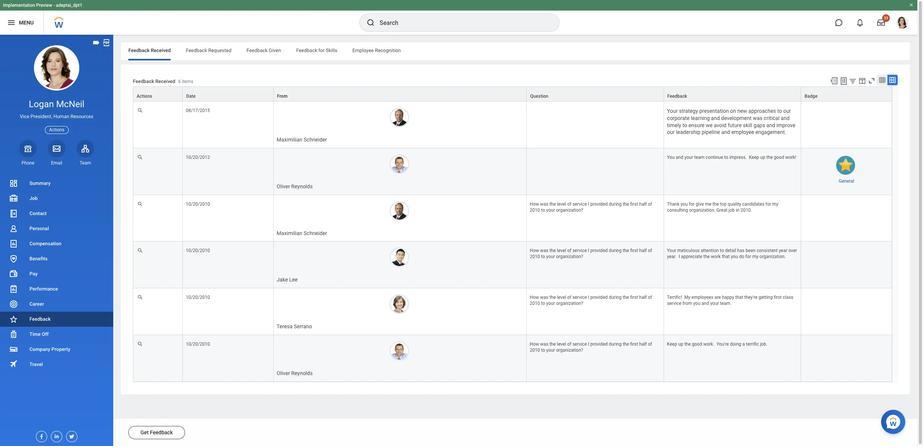 Task type: locate. For each thing, give the bounding box(es) containing it.
feedback button
[[664, 87, 801, 101]]

export to excel image
[[830, 77, 839, 85]]

4 2010 from the top
[[530, 348, 540, 353]]

our up 'improve'
[[784, 108, 791, 114]]

avoid
[[714, 122, 727, 128]]

1 horizontal spatial you
[[694, 301, 701, 306]]

leadership
[[676, 129, 701, 135]]

actions button down the vice president, human resources
[[45, 126, 69, 134]]

2 reynolds from the top
[[291, 370, 313, 377]]

4 during from the top
[[609, 342, 622, 347]]

and up 'improve'
[[781, 115, 790, 121]]

1 vertical spatial employee's photo (maximilian schneider) image
[[390, 201, 409, 221]]

badge button
[[802, 87, 892, 101]]

0 horizontal spatial that
[[722, 254, 730, 260]]

1 vertical spatial keep
[[667, 342, 678, 347]]

and down 'employees'
[[702, 301, 709, 306]]

date button
[[183, 87, 273, 101]]

our down timely
[[667, 129, 675, 135]]

the inside thank you for give me the top quality candidates for my consulting organization. great job in 2010.
[[713, 202, 719, 207]]

schneider inside row
[[304, 230, 327, 236]]

how was the level of service i provided during the first half of 2010 to your organization? for schneider
[[530, 202, 654, 213]]

your
[[685, 155, 694, 160], [547, 208, 555, 213], [547, 254, 555, 260], [547, 301, 555, 306], [711, 301, 719, 306], [547, 348, 555, 353]]

oliver reynolds row
[[133, 148, 893, 195], [133, 335, 893, 382]]

3 organization? from the top
[[556, 301, 584, 306]]

was for jake lee
[[540, 248, 549, 254]]

1 horizontal spatial our
[[784, 108, 791, 114]]

how was the level of service i provided during the first half of 2010 to your organization? inside jake lee row
[[530, 248, 654, 260]]

inbox large image
[[878, 19, 885, 26]]

first inside jake lee row
[[631, 248, 638, 254]]

how for jake lee
[[530, 248, 539, 254]]

oliver
[[277, 184, 290, 190], [277, 370, 290, 377]]

0 horizontal spatial up
[[679, 342, 684, 347]]

2010
[[530, 208, 540, 213], [530, 254, 540, 260], [530, 301, 540, 306], [530, 348, 540, 353]]

4 half from the top
[[640, 342, 647, 347]]

view printable version (pdf) image
[[102, 39, 111, 47]]

approaches
[[749, 108, 776, 114]]

compensation link
[[0, 236, 113, 252]]

gaps
[[754, 122, 766, 128]]

2 maximilian schneider from the top
[[277, 230, 327, 236]]

the inside your meticulous attention to detail has been consistent year over year.  i appreciate the work that you do for my organization.
[[704, 254, 710, 260]]

benefits
[[29, 256, 48, 262]]

organization? for teresa serrano
[[556, 301, 584, 306]]

performance image
[[9, 285, 18, 294]]

organization? inside teresa serrano row
[[556, 301, 584, 306]]

you inside your meticulous attention to detail has been consistent year over year.  i appreciate the work that you do for my organization.
[[731, 254, 738, 260]]

4 how from the top
[[530, 342, 539, 347]]

that down detail
[[722, 254, 730, 260]]

team link
[[77, 140, 94, 166]]

2 horizontal spatial you
[[731, 254, 738, 260]]

reynolds for 10/20/2010
[[291, 370, 313, 377]]

that inside "terrific!  my employees are happy that they're getting first class service from you and your team."
[[736, 295, 744, 300]]

1 horizontal spatial actions
[[137, 94, 152, 99]]

get feedback button
[[128, 426, 185, 440]]

1 horizontal spatial up
[[761, 155, 766, 160]]

provided
[[591, 202, 608, 207], [591, 248, 608, 254], [591, 295, 608, 300], [591, 342, 608, 347]]

half inside teresa serrano row
[[640, 295, 647, 300]]

notifications large image
[[857, 19, 864, 26]]

1 vertical spatial actions
[[49, 127, 65, 132]]

4 10/20/2010 from the top
[[186, 342, 210, 347]]

received inside tab list
[[151, 48, 171, 53]]

2010 for teresa serrano
[[530, 301, 540, 306]]

received for feedback received
[[151, 48, 171, 53]]

menu banner
[[0, 0, 918, 35]]

2010 inside jake lee row
[[530, 254, 540, 260]]

level for oliver reynolds
[[557, 342, 566, 347]]

1 vertical spatial maximilian
[[277, 230, 303, 236]]

0 vertical spatial good
[[774, 155, 785, 160]]

employee's photo (oliver reynolds) image for 10/20/2010
[[390, 341, 409, 361]]

my
[[773, 202, 779, 207], [753, 254, 759, 260]]

keep left the work.
[[667, 342, 678, 347]]

10/20/2010 for jake
[[186, 248, 210, 254]]

and down avoid
[[722, 129, 731, 135]]

how was the level of service i provided during the first half of 2010 to your organization? for serrano
[[530, 295, 654, 306]]

3 2010 from the top
[[530, 301, 540, 306]]

1 provided from the top
[[591, 202, 608, 207]]

1 vertical spatial maximilian schneider
[[277, 230, 327, 236]]

pipeline
[[702, 129, 720, 135]]

how inside jake lee row
[[530, 248, 539, 254]]

i for oliver reynolds
[[588, 342, 590, 347]]

employee's photo (maximilian schneider) image
[[390, 108, 409, 127], [390, 201, 409, 221]]

2 oliver reynolds from the top
[[277, 370, 313, 377]]

impress.
[[730, 155, 747, 160]]

0 horizontal spatial you
[[681, 202, 688, 207]]

0 vertical spatial actions
[[137, 94, 152, 99]]

that
[[722, 254, 730, 260], [736, 295, 744, 300]]

1 how was the level of service i provided during the first half of 2010 to your organization? from the top
[[530, 202, 654, 213]]

0 vertical spatial employee's photo (maximilian schneider) image
[[390, 108, 409, 127]]

feedback
[[128, 48, 150, 53], [186, 48, 207, 53], [247, 48, 268, 53], [296, 48, 317, 53], [133, 79, 154, 84], [668, 94, 687, 99], [29, 317, 51, 322], [150, 430, 173, 436]]

contact image
[[9, 209, 18, 218]]

1 maximilian schneider from the top
[[277, 137, 327, 143]]

career
[[29, 301, 44, 307]]

provided inside jake lee row
[[591, 248, 608, 254]]

0 horizontal spatial actions button
[[45, 126, 69, 134]]

0 vertical spatial received
[[151, 48, 171, 53]]

organization?
[[556, 208, 584, 213], [556, 254, 584, 260], [556, 301, 584, 306], [556, 348, 584, 353]]

row containing your strategy presentation on new approaches to our corporate learning and development was critical and timely to ensure we avoid future skill gaps and improve our leadership pipeline and employee engagement.
[[133, 102, 893, 148]]

cell for terrific!  my employees are happy that they're getting first class service from you and your team.
[[802, 289, 893, 335]]

feedback requested
[[186, 48, 232, 53]]

list containing summary
[[0, 176, 113, 372]]

0 vertical spatial organization.
[[690, 208, 716, 213]]

ensure
[[689, 122, 705, 128]]

3 half from the top
[[640, 295, 647, 300]]

company property link
[[0, 342, 113, 357]]

2 how from the top
[[530, 248, 539, 254]]

row containing actions
[[133, 87, 893, 102]]

actions button inside "row"
[[133, 87, 183, 101]]

thank you for give me the top quality candidates for my consulting organization. great job in 2010.
[[667, 202, 780, 213]]

organization? inside maximilian schneider row
[[556, 208, 584, 213]]

service for jake lee
[[573, 248, 587, 254]]

employee's photo (oliver reynolds) image for 10/20/2012
[[390, 154, 409, 174]]

10/20/2010 inside jake lee row
[[186, 248, 210, 254]]

1 organization? from the top
[[556, 208, 584, 213]]

4 organization? from the top
[[556, 348, 584, 353]]

2 half from the top
[[640, 248, 647, 254]]

i inside teresa serrano row
[[588, 295, 590, 300]]

3 10/20/2010 from the top
[[186, 295, 210, 300]]

10/20/2010
[[186, 202, 210, 207], [186, 248, 210, 254], [186, 295, 210, 300], [186, 342, 210, 347]]

service inside oliver reynolds row
[[573, 342, 587, 347]]

service for oliver reynolds
[[573, 342, 587, 347]]

your inside "terrific!  my employees are happy that they're getting first class service from you and your team."
[[711, 301, 719, 306]]

your up corporate at the right top of page
[[667, 108, 678, 114]]

and down presentation
[[711, 115, 720, 121]]

service for teresa serrano
[[573, 295, 587, 300]]

actions inside navigation pane region
[[49, 127, 65, 132]]

during
[[609, 202, 622, 207], [609, 248, 622, 254], [609, 295, 622, 300], [609, 342, 622, 347]]

teresa serrano
[[277, 324, 312, 330]]

first for oliver reynolds
[[631, 342, 638, 347]]

you up consulting
[[681, 202, 688, 207]]

half inside jake lee row
[[640, 248, 647, 254]]

0 vertical spatial your
[[667, 108, 678, 114]]

level inside maximilian schneider row
[[557, 202, 566, 207]]

in
[[736, 208, 740, 213]]

feedback given
[[247, 48, 281, 53]]

navigation pane region
[[0, 35, 113, 446]]

4 level from the top
[[557, 342, 566, 347]]

0 horizontal spatial our
[[667, 129, 675, 135]]

0 horizontal spatial actions
[[49, 127, 65, 132]]

1 horizontal spatial my
[[773, 202, 779, 207]]

half
[[640, 202, 647, 207], [640, 248, 647, 254], [640, 295, 647, 300], [640, 342, 647, 347]]

during for teresa serrano
[[609, 295, 622, 300]]

that right happy
[[736, 295, 744, 300]]

your for jake lee
[[547, 254, 555, 260]]

level inside jake lee row
[[557, 248, 566, 254]]

compensation
[[29, 241, 61, 247]]

service inside maximilian schneider row
[[573, 202, 587, 207]]

2 2010 from the top
[[530, 254, 540, 260]]

1 horizontal spatial that
[[736, 295, 744, 300]]

1 employee's photo (maximilian schneider) image from the top
[[390, 108, 409, 127]]

my right candidates
[[773, 202, 779, 207]]

year
[[779, 248, 788, 254]]

3 level from the top
[[557, 295, 566, 300]]

maximilian schneider inside row
[[277, 230, 327, 236]]

0 vertical spatial that
[[722, 254, 730, 260]]

my down been
[[753, 254, 759, 260]]

row for feedback given
[[133, 102, 893, 148]]

maximilian schneider for your strategy presentation on new approaches to our corporate learning and development was critical and timely to ensure we avoid future skill gaps and improve our leadership pipeline and employee engagement.
[[277, 137, 327, 143]]

2 how was the level of service i provided during the first half of 2010 to your organization? from the top
[[530, 248, 654, 260]]

received left 6
[[155, 79, 175, 84]]

give
[[696, 202, 704, 207]]

first for maximilian schneider
[[631, 202, 638, 207]]

1 vertical spatial oliver reynolds row
[[133, 335, 893, 382]]

1 vertical spatial good
[[692, 342, 703, 347]]

maximilian for thank you for give me the top quality candidates for my consulting organization. great job in 2010.
[[277, 230, 303, 236]]

level for maximilian schneider
[[557, 202, 566, 207]]

tab list
[[121, 42, 910, 60]]

6
[[178, 79, 181, 84]]

3 how from the top
[[530, 295, 539, 300]]

1 level from the top
[[557, 202, 566, 207]]

1 your from the top
[[667, 108, 678, 114]]

0 vertical spatial oliver
[[277, 184, 290, 190]]

was inside teresa serrano row
[[540, 295, 549, 300]]

organization. down give
[[690, 208, 716, 213]]

1 vertical spatial your
[[667, 248, 677, 254]]

team logan mcneil element
[[77, 160, 94, 166]]

organization. down consistent
[[760, 254, 786, 260]]

1 maximilian from the top
[[277, 137, 303, 143]]

1 vertical spatial received
[[155, 79, 175, 84]]

was inside maximilian schneider row
[[540, 202, 549, 207]]

you down 'employees'
[[694, 301, 701, 306]]

2 level from the top
[[557, 248, 566, 254]]

consistent
[[757, 248, 778, 254]]

employee's photo (maximilian schneider) image for your
[[390, 108, 409, 127]]

1 schneider from the top
[[304, 137, 327, 143]]

phone button
[[19, 140, 37, 166]]

your up year.
[[667, 248, 677, 254]]

1 half from the top
[[640, 202, 647, 207]]

badge
[[805, 94, 818, 99]]

received for feedback received 6 items
[[155, 79, 175, 84]]

0 horizontal spatial keep
[[667, 342, 678, 347]]

future
[[728, 122, 742, 128]]

2 10/20/2010 from the top
[[186, 248, 210, 254]]

you're
[[717, 342, 729, 347]]

was inside jake lee row
[[540, 248, 549, 254]]

1 vertical spatial organization.
[[760, 254, 786, 260]]

how was the level of service i provided during the first half of 2010 to your organization? inside maximilian schneider row
[[530, 202, 654, 213]]

feedback inside list
[[29, 317, 51, 322]]

provided for teresa serrano
[[591, 295, 608, 300]]

service
[[573, 202, 587, 207], [573, 248, 587, 254], [573, 295, 587, 300], [667, 301, 682, 306], [573, 342, 587, 347]]

for
[[319, 48, 325, 53], [689, 202, 695, 207], [766, 202, 772, 207], [746, 254, 752, 260]]

level inside teresa serrano row
[[557, 295, 566, 300]]

0 horizontal spatial good
[[692, 342, 703, 347]]

service inside jake lee row
[[573, 248, 587, 254]]

service inside "terrific!  my employees are happy that they're getting first class service from you and your team."
[[667, 301, 682, 306]]

1 vertical spatial reynolds
[[291, 370, 313, 377]]

1 oliver reynolds from the top
[[277, 184, 313, 190]]

up left the work.
[[679, 342, 684, 347]]

2 oliver from the top
[[277, 370, 290, 377]]

1 oliver reynolds row from the top
[[133, 148, 893, 195]]

up right impress.
[[761, 155, 766, 160]]

get feedback
[[141, 430, 173, 436]]

1 vertical spatial employee's photo (oliver reynolds) image
[[390, 341, 409, 361]]

me
[[705, 202, 712, 207]]

your for teresa serrano
[[547, 301, 555, 306]]

oliver for 10/20/2012
[[277, 184, 290, 190]]

how inside teresa serrano row
[[530, 295, 539, 300]]

view team image
[[81, 144, 90, 153]]

1 vertical spatial oliver reynolds
[[277, 370, 313, 377]]

10/20/2010 inside teresa serrano row
[[186, 295, 210, 300]]

how inside maximilian schneider row
[[530, 202, 539, 207]]

1 vertical spatial oliver
[[277, 370, 290, 377]]

job image
[[9, 194, 18, 203]]

during inside teresa serrano row
[[609, 295, 622, 300]]

you down detail
[[731, 254, 738, 260]]

good left the work.
[[692, 342, 703, 347]]

terrific
[[746, 342, 759, 347]]

maximilian schneider for thank you for give me the top quality candidates for my consulting organization. great job in 2010.
[[277, 230, 327, 236]]

provided for maximilian schneider
[[591, 202, 608, 207]]

1 vertical spatial my
[[753, 254, 759, 260]]

meticulous
[[678, 248, 700, 254]]

they're
[[745, 295, 758, 300]]

personal image
[[9, 224, 18, 233]]

learning
[[691, 115, 710, 121]]

0 vertical spatial you
[[681, 202, 688, 207]]

2010 inside maximilian schneider row
[[530, 208, 540, 213]]

class
[[783, 295, 794, 300]]

level
[[557, 202, 566, 207], [557, 248, 566, 254], [557, 295, 566, 300], [557, 342, 566, 347]]

organization? inside oliver reynolds row
[[556, 348, 584, 353]]

2 during from the top
[[609, 248, 622, 254]]

33
[[884, 16, 889, 20]]

employee's photo (maximilian schneider) image inside "row"
[[390, 108, 409, 127]]

teresa serrano row
[[133, 289, 893, 335]]

actions down feedback received 6 items
[[137, 94, 152, 99]]

employee's photo (maximilian schneider) image inside maximilian schneider row
[[390, 201, 409, 221]]

cell
[[527, 102, 664, 148], [802, 102, 893, 148], [527, 148, 664, 195], [802, 195, 893, 242], [802, 242, 893, 289], [802, 289, 893, 335], [802, 335, 893, 382]]

2 schneider from the top
[[304, 230, 327, 236]]

0 vertical spatial schneider
[[304, 137, 327, 143]]

2 employee's photo (oliver reynolds) image from the top
[[390, 341, 409, 361]]

1 employee's photo (oliver reynolds) image from the top
[[390, 154, 409, 174]]

1 vertical spatial actions button
[[45, 126, 69, 134]]

0 vertical spatial employee's photo (oliver reynolds) image
[[390, 154, 409, 174]]

mail image
[[52, 144, 61, 153]]

general link
[[839, 177, 855, 184]]

maximilian schneider inside "row"
[[277, 137, 327, 143]]

3 how was the level of service i provided during the first half of 2010 to your organization? from the top
[[530, 295, 654, 306]]

0 vertical spatial actions button
[[133, 87, 183, 101]]

how was the level of service i provided during the first half of 2010 to your organization?
[[530, 202, 654, 213], [530, 248, 654, 260], [530, 295, 654, 306], [530, 342, 654, 353]]

1 horizontal spatial keep
[[749, 155, 760, 160]]

terrific!  my employees are happy that they're getting first class service from you and your team.
[[667, 295, 795, 306]]

during inside jake lee row
[[609, 248, 622, 254]]

phone
[[22, 160, 34, 166]]

question
[[530, 94, 549, 99]]

organization? for jake lee
[[556, 254, 584, 260]]

your inside your meticulous attention to detail has been consistent year over year.  i appreciate the work that you do for my organization.
[[667, 248, 677, 254]]

1 how from the top
[[530, 202, 539, 207]]

1 during from the top
[[609, 202, 622, 207]]

2 organization? from the top
[[556, 254, 584, 260]]

provided inside teresa serrano row
[[591, 295, 608, 300]]

1 horizontal spatial good
[[774, 155, 785, 160]]

how was the level of service i provided during the first half of 2010 to your organization? inside teresa serrano row
[[530, 295, 654, 306]]

2 your from the top
[[667, 248, 677, 254]]

close environment banner image
[[910, 3, 914, 7]]

maximilian inside row
[[277, 230, 303, 236]]

0 vertical spatial oliver reynolds row
[[133, 148, 893, 195]]

0 vertical spatial reynolds
[[291, 184, 313, 190]]

1 oliver from the top
[[277, 184, 290, 190]]

email logan mcneil element
[[48, 160, 65, 166]]

actions
[[137, 94, 152, 99], [49, 127, 65, 132]]

provided for jake lee
[[591, 248, 608, 254]]

i for jake lee
[[588, 248, 590, 254]]

0 horizontal spatial organization.
[[690, 208, 716, 213]]

to inside your meticulous attention to detail has been consistent year over year.  i appreciate the work that you do for my organization.
[[720, 248, 724, 254]]

3 provided from the top
[[591, 295, 608, 300]]

during inside maximilian schneider row
[[609, 202, 622, 207]]

schneider inside "row"
[[304, 137, 327, 143]]

email
[[51, 160, 62, 166]]

timely
[[667, 122, 682, 128]]

0 vertical spatial maximilian schneider
[[277, 137, 327, 143]]

1 vertical spatial schneider
[[304, 230, 327, 236]]

1 2010 from the top
[[530, 208, 540, 213]]

organization. inside thank you for give me the top quality candidates for my consulting organization. great job in 2010.
[[690, 208, 716, 213]]

4 provided from the top
[[591, 342, 608, 347]]

1 horizontal spatial actions button
[[133, 87, 183, 101]]

1 reynolds from the top
[[291, 184, 313, 190]]

for right candidates
[[766, 202, 772, 207]]

your inside your strategy presentation on new approaches to our corporate learning and development was critical and timely to ensure we avoid future skill gaps and improve our leadership pipeline and employee engagement.
[[667, 108, 678, 114]]

0 vertical spatial our
[[784, 108, 791, 114]]

2 provided from the top
[[591, 248, 608, 254]]

0 vertical spatial maximilian
[[277, 137, 303, 143]]

list
[[0, 176, 113, 372]]

was for oliver reynolds
[[540, 342, 549, 347]]

1 vertical spatial that
[[736, 295, 744, 300]]

feedback received
[[128, 48, 171, 53]]

provided inside maximilian schneider row
[[591, 202, 608, 207]]

actions down the vice president, human resources
[[49, 127, 65, 132]]

1 horizontal spatial organization.
[[760, 254, 786, 260]]

1 row from the top
[[133, 87, 893, 102]]

schneider for thank you for give me the top quality candidates for my consulting organization. great job in 2010.
[[304, 230, 327, 236]]

3 during from the top
[[609, 295, 622, 300]]

vice
[[20, 114, 29, 119]]

2010 inside oliver reynolds row
[[530, 348, 540, 353]]

1 10/20/2010 from the top
[[186, 202, 210, 207]]

0 horizontal spatial my
[[753, 254, 759, 260]]

toolbar
[[827, 75, 898, 87]]

2010 inside teresa serrano row
[[530, 301, 540, 306]]

0 vertical spatial up
[[761, 155, 766, 160]]

work.
[[704, 342, 715, 347]]

logan
[[29, 99, 54, 110]]

presentation
[[700, 108, 729, 114]]

logan mcneil
[[29, 99, 84, 110]]

your inside maximilian schneider row
[[547, 208, 555, 213]]

organization? inside jake lee row
[[556, 254, 584, 260]]

2 employee's photo (maximilian schneider) image from the top
[[390, 201, 409, 221]]

quality
[[728, 202, 741, 207]]

president,
[[31, 114, 52, 119]]

first inside maximilian schneider row
[[631, 202, 638, 207]]

your for your strategy presentation on new approaches to our corporate learning and development was critical and timely to ensure we avoid future skill gaps and improve our leadership pipeline and employee engagement.
[[667, 108, 678, 114]]

10/20/2010 inside maximilian schneider row
[[186, 202, 210, 207]]

my inside your meticulous attention to detail has been consistent year over year.  i appreciate the work that you do for my organization.
[[753, 254, 759, 260]]

half inside maximilian schneider row
[[640, 202, 647, 207]]

2 maximilian from the top
[[277, 230, 303, 236]]

half for maximilian schneider
[[640, 202, 647, 207]]

your for your meticulous attention to detail has been consistent year over year.  i appreciate the work that you do for my organization.
[[667, 248, 677, 254]]

critical
[[764, 115, 780, 121]]

select to filter grid data image
[[849, 77, 857, 85]]

cell for keep up the good work.  you're doing a terrific job.
[[802, 335, 893, 382]]

1 vertical spatial you
[[731, 254, 738, 260]]

oliver for 10/20/2010
[[277, 370, 290, 377]]

first
[[631, 202, 638, 207], [631, 248, 638, 254], [631, 295, 638, 300], [774, 295, 782, 300], [631, 342, 638, 347]]

0 vertical spatial my
[[773, 202, 779, 207]]

your inside jake lee row
[[547, 254, 555, 260]]

employee's photo (oliver reynolds) image
[[390, 154, 409, 174], [390, 341, 409, 361]]

during for oliver reynolds
[[609, 342, 622, 347]]

4 how was the level of service i provided during the first half of 2010 to your organization? from the top
[[530, 342, 654, 353]]

on
[[731, 108, 736, 114]]

up
[[761, 155, 766, 160], [679, 342, 684, 347]]

received up feedback received 6 items
[[151, 48, 171, 53]]

you inside thank you for give me the top quality candidates for my consulting organization. great job in 2010.
[[681, 202, 688, 207]]

keep right impress.
[[749, 155, 760, 160]]

oliver reynolds
[[277, 184, 313, 190], [277, 370, 313, 377]]

skills
[[326, 48, 338, 53]]

first for jake lee
[[631, 248, 638, 254]]

schneider
[[304, 137, 327, 143], [304, 230, 327, 236]]

i inside row
[[588, 202, 590, 207]]

row
[[133, 87, 893, 102], [133, 102, 893, 148]]

year.
[[667, 254, 677, 260]]

you
[[681, 202, 688, 207], [731, 254, 738, 260], [694, 301, 701, 306]]

for down been
[[746, 254, 752, 260]]

to inside teresa serrano row
[[541, 301, 545, 306]]

0 vertical spatial oliver reynolds
[[277, 184, 313, 190]]

feedback inside popup button
[[668, 94, 687, 99]]

good left work!
[[774, 155, 785, 160]]

2 row from the top
[[133, 102, 893, 148]]

actions button down feedback received 6 items
[[133, 87, 183, 101]]

2 vertical spatial you
[[694, 301, 701, 306]]



Task type: vqa. For each thing, say whether or not it's contained in the screenshot.
the Collaborating Across Boundaries
no



Task type: describe. For each thing, give the bounding box(es) containing it.
job
[[729, 208, 735, 213]]

my inside thank you for give me the top quality candidates for my consulting organization. great job in 2010.
[[773, 202, 779, 207]]

reynolds for 10/20/2012
[[291, 184, 313, 190]]

from
[[277, 94, 288, 99]]

employees
[[692, 295, 714, 300]]

that inside your meticulous attention to detail has been consistent year over year.  i appreciate the work that you do for my organization.
[[722, 254, 730, 260]]

requested
[[208, 48, 232, 53]]

-
[[53, 3, 55, 8]]

compensation image
[[9, 239, 18, 249]]

cell for your strategy presentation on new approaches to our corporate learning and development was critical and timely to ensure we avoid future skill gaps and improve our leadership pipeline and employee engagement.
[[802, 102, 893, 148]]

maximilian schneider row
[[133, 195, 893, 242]]

benefits link
[[0, 252, 113, 267]]

company property image
[[9, 345, 18, 354]]

cell for your meticulous attention to detail has been consistent year over year.  i appreciate the work that you do for my organization.
[[802, 242, 893, 289]]

employee
[[353, 48, 374, 53]]

your for maximilian schneider
[[547, 208, 555, 213]]

summary image
[[9, 179, 18, 188]]

job
[[29, 196, 38, 201]]

time off link
[[0, 327, 113, 342]]

first for teresa serrano
[[631, 295, 638, 300]]

performance
[[29, 286, 58, 292]]

recognition
[[375, 48, 401, 53]]

new
[[738, 108, 747, 114]]

level for jake lee
[[557, 248, 566, 254]]

terrific!
[[667, 295, 682, 300]]

oliver reynolds for 10/20/2012
[[277, 184, 313, 190]]

0 vertical spatial keep
[[749, 155, 760, 160]]

teresa
[[277, 324, 293, 330]]

how for maximilian schneider
[[530, 202, 539, 207]]

your strategy presentation on new approaches to our corporate learning and development was critical and timely to ensure we avoid future skill gaps and improve our leadership pipeline and employee engagement.
[[667, 108, 797, 135]]

feedback received 6 items
[[133, 79, 193, 84]]

feedback inside button
[[150, 430, 173, 436]]

my
[[685, 295, 691, 300]]

oliver reynolds for 10/20/2010
[[277, 370, 313, 377]]

improve
[[777, 122, 796, 128]]

facebook image
[[36, 432, 45, 440]]

general
[[839, 179, 855, 184]]

been
[[746, 248, 756, 254]]

employee
[[732, 129, 755, 135]]

employee's photo (teresa serrano) image
[[390, 295, 409, 314]]

employee's photo (jake lee) image
[[390, 248, 409, 268]]

travel
[[29, 362, 43, 368]]

team.
[[720, 301, 732, 306]]

tag image
[[92, 39, 100, 47]]

half for oliver reynolds
[[640, 342, 647, 347]]

contact link
[[0, 206, 113, 221]]

1 vertical spatial up
[[679, 342, 684, 347]]

1 vertical spatial our
[[667, 129, 675, 135]]

jake
[[277, 277, 288, 283]]

jake lee
[[277, 277, 298, 283]]

doing
[[730, 342, 742, 347]]

for inside your meticulous attention to detail has been consistent year over year.  i appreciate the work that you do for my organization.
[[746, 254, 752, 260]]

2010 for jake lee
[[530, 254, 540, 260]]

search image
[[366, 18, 375, 27]]

phone image
[[23, 144, 33, 153]]

travel link
[[0, 357, 113, 372]]

are
[[715, 295, 721, 300]]

mcneil
[[56, 99, 84, 110]]

summary link
[[0, 176, 113, 191]]

was for teresa serrano
[[540, 295, 549, 300]]

justify image
[[7, 18, 16, 27]]

click to view/edit grid preferences image
[[859, 77, 867, 85]]

pay
[[29, 271, 38, 277]]

corporate
[[667, 115, 690, 121]]

export to worksheets image
[[840, 77, 849, 86]]

maximilian for your strategy presentation on new approaches to our corporate learning and development was critical and timely to ensure we avoid future skill gaps and improve our leadership pipeline and employee engagement.
[[277, 137, 303, 143]]

how was the level of service i provided during the first half of 2010 to your organization? for reynolds
[[530, 342, 654, 353]]

for left give
[[689, 202, 695, 207]]

2010 for oliver reynolds
[[530, 348, 540, 353]]

from button
[[274, 87, 527, 101]]

during for jake lee
[[609, 248, 622, 254]]

employee's photo (maximilian schneider) image for thank
[[390, 201, 409, 221]]

i for maximilian schneider
[[588, 202, 590, 207]]

your for oliver reynolds
[[547, 348, 555, 353]]

i for teresa serrano
[[588, 295, 590, 300]]

10/20/2010 for oliver
[[186, 342, 210, 347]]

date
[[186, 94, 196, 99]]

badge image
[[837, 156, 856, 175]]

personal link
[[0, 221, 113, 236]]

feedback link
[[0, 312, 113, 327]]

was inside your strategy presentation on new approaches to our corporate learning and development was critical and timely to ensure we avoid future skill gaps and improve our leadership pipeline and employee engagement.
[[753, 115, 763, 121]]

getting
[[759, 295, 773, 300]]

first inside "terrific!  my employees are happy that they're getting first class service from you and your team."
[[774, 295, 782, 300]]

for left skills
[[319, 48, 325, 53]]

travel image
[[9, 360, 18, 369]]

performance link
[[0, 282, 113, 297]]

you inside "terrific!  my employees are happy that they're getting first class service from you and your team."
[[694, 301, 701, 306]]

time off
[[29, 332, 49, 337]]

Search Workday  search field
[[380, 14, 544, 31]]

contact
[[29, 211, 47, 216]]

company property
[[29, 347, 70, 352]]

menu
[[19, 20, 34, 26]]

actions button inside navigation pane region
[[45, 126, 69, 134]]

and up engagement.
[[767, 122, 776, 128]]

10/20/2010 for teresa
[[186, 295, 210, 300]]

twitter image
[[66, 432, 75, 440]]

how for teresa serrano
[[530, 295, 539, 300]]

i inside your meticulous attention to detail has been consistent year over year.  i appreciate the work that you do for my organization.
[[679, 254, 680, 260]]

half for teresa serrano
[[640, 295, 647, 300]]

time off image
[[9, 330, 18, 339]]

career image
[[9, 300, 18, 309]]

service for maximilian schneider
[[573, 202, 587, 207]]

feedback image
[[9, 315, 18, 324]]

33 button
[[873, 14, 890, 31]]

tab list containing feedback received
[[121, 42, 910, 60]]

08/17/2015
[[186, 108, 210, 113]]

fullscreen image
[[868, 77, 876, 85]]

from
[[683, 301, 692, 306]]

engagement.
[[756, 129, 787, 135]]

and inside "terrific!  my employees are happy that they're getting first class service from you and your team."
[[702, 301, 709, 306]]

candidates
[[743, 202, 765, 207]]

detail
[[725, 248, 737, 254]]

resources
[[71, 114, 94, 119]]

expand table image
[[889, 76, 897, 84]]

10/20/2010 for maximilian
[[186, 202, 210, 207]]

time
[[29, 332, 41, 337]]

happy
[[722, 295, 735, 300]]

over
[[789, 248, 798, 254]]

vice president, human resources
[[20, 114, 94, 119]]

human
[[53, 114, 69, 119]]

pay link
[[0, 267, 113, 282]]

off
[[42, 332, 49, 337]]

given
[[269, 48, 281, 53]]

summary
[[29, 181, 51, 186]]

do
[[740, 254, 745, 260]]

during for maximilian schneider
[[609, 202, 622, 207]]

team
[[80, 160, 91, 166]]

linkedin image
[[51, 432, 60, 440]]

how for oliver reynolds
[[530, 342, 539, 347]]

row for logan mcneil
[[133, 87, 893, 102]]

profile logan mcneil image
[[897, 17, 909, 30]]

top
[[720, 202, 727, 207]]

table image
[[879, 76, 887, 84]]

organization. inside your meticulous attention to detail has been consistent year over year.  i appreciate the work that you do for my organization.
[[760, 254, 786, 260]]

how was the level of service i provided during the first half of 2010 to your organization? for lee
[[530, 248, 654, 260]]

team
[[695, 155, 705, 160]]

2 oliver reynolds row from the top
[[133, 335, 893, 382]]

continue
[[706, 155, 724, 160]]

property
[[52, 347, 70, 352]]

menu button
[[0, 11, 44, 35]]

10/20/2012
[[186, 155, 210, 160]]

skill
[[743, 122, 753, 128]]

development
[[722, 115, 752, 121]]

and right you
[[676, 155, 684, 160]]

phone logan mcneil element
[[19, 160, 37, 166]]

organization? for maximilian schneider
[[556, 208, 584, 213]]

organization? for oliver reynolds
[[556, 348, 584, 353]]

schneider for your strategy presentation on new approaches to our corporate learning and development was critical and timely to ensure we avoid future skill gaps and improve our leadership pipeline and employee engagement.
[[304, 137, 327, 143]]

2010 for maximilian schneider
[[530, 208, 540, 213]]

pay image
[[9, 270, 18, 279]]

was for maximilian schneider
[[540, 202, 549, 207]]

half for jake lee
[[640, 248, 647, 254]]

cell for thank you for give me the top quality candidates for my consulting organization. great job in 2010.
[[802, 195, 893, 242]]

level for teresa serrano
[[557, 295, 566, 300]]

consulting
[[667, 208, 688, 213]]

provided for oliver reynolds
[[591, 342, 608, 347]]

to inside maximilian schneider row
[[541, 208, 545, 213]]

benefits image
[[9, 255, 18, 264]]

jake lee row
[[133, 242, 893, 289]]



